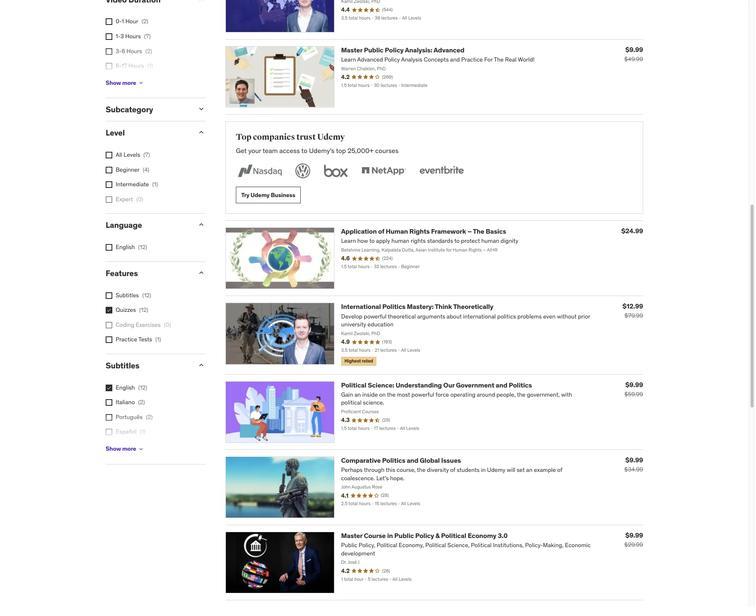 Task type: describe. For each thing, give the bounding box(es) containing it.
features
[[106, 268, 138, 278]]

exercises
[[136, 321, 161, 329]]

subtitles for subtitles (12)
[[116, 292, 139, 299]]

comparative politics and global issues link
[[341, 456, 461, 465]]

3-6 hours (2)
[[116, 47, 152, 55]]

0 horizontal spatial udemy
[[251, 191, 270, 199]]

small image for subtitles
[[197, 361, 206, 370]]

comparative politics and global issues
[[341, 456, 461, 465]]

1 horizontal spatial policy
[[415, 532, 434, 540]]

practice
[[116, 336, 137, 343]]

politics for international politics mastery: think theoretically
[[382, 303, 406, 311]]

$9.99 $59.99
[[625, 381, 643, 398]]

tests
[[138, 336, 152, 343]]

(2) right italiano
[[138, 399, 145, 406]]

2 english (12) from the top
[[116, 384, 147, 391]]

trust
[[297, 132, 316, 142]]

hours for 1-3 hours
[[125, 32, 141, 40]]

volkswagen image
[[294, 162, 312, 180]]

analysis:
[[405, 46, 433, 54]]

0-
[[116, 18, 122, 25]]

(1) right intermediate
[[152, 181, 158, 188]]

global
[[420, 456, 440, 465]]

show more button for 17+
[[106, 75, 145, 91]]

master course in public policy & political economy 3.0
[[341, 532, 508, 540]]

economy
[[468, 532, 497, 540]]

show for 17+ hours
[[106, 79, 121, 87]]

quizzes
[[116, 306, 136, 314]]

master public policy analysis: advanced
[[341, 46, 465, 54]]

framework
[[431, 227, 466, 236]]

theoretically
[[453, 303, 494, 311]]

show more for 17+
[[106, 79, 136, 87]]

political science: understanding our government and politics
[[341, 381, 532, 389]]

comparative
[[341, 456, 381, 465]]

1-
[[116, 32, 120, 40]]

0-1 hour (2)
[[116, 18, 148, 25]]

português
[[116, 414, 143, 421]]

show more button for bahasa
[[106, 441, 145, 458]]

3.0
[[498, 532, 508, 540]]

politics for comparative politics and global issues
[[382, 456, 405, 465]]

try udemy business
[[241, 191, 295, 199]]

small image for language
[[197, 221, 206, 229]]

1 english from the top
[[116, 244, 135, 251]]

udemy inside top companies trust udemy get your team access to udemy's top 25,000+ courses
[[317, 132, 345, 142]]

$9.99 for master course in public policy & political economy 3.0
[[626, 531, 643, 540]]

xsmall image for subtitles
[[106, 292, 112, 299]]

nasdaq image
[[236, 162, 284, 180]]

application of human rights framework – the basics
[[341, 227, 506, 236]]

2 english from the top
[[116, 384, 135, 391]]

17
[[122, 62, 127, 70]]

0 vertical spatial and
[[496, 381, 508, 389]]

–
[[468, 227, 472, 236]]

team
[[263, 146, 278, 155]]

7 xsmall image from the top
[[106, 385, 112, 391]]

human
[[386, 227, 408, 236]]

in
[[387, 532, 393, 540]]

your
[[248, 146, 261, 155]]

xsmall image for italiano
[[106, 400, 112, 406]]

italiano
[[116, 399, 135, 406]]

xsmall image for expert
[[106, 196, 112, 203]]

access
[[279, 146, 300, 155]]

all levels (7)
[[116, 151, 150, 159]]

(12) up quizzes (12)
[[142, 292, 151, 299]]

master course in public policy & political economy 3.0 link
[[341, 532, 508, 540]]

$24.99
[[622, 227, 643, 235]]

government
[[456, 381, 495, 389]]

intermediate
[[116, 181, 149, 188]]

application of human rights framework – the basics link
[[341, 227, 506, 236]]

master for master public policy analysis: advanced
[[341, 46, 363, 54]]

think
[[435, 303, 452, 311]]

1 vertical spatial politics
[[509, 381, 532, 389]]

application
[[341, 227, 377, 236]]

hours right 17+
[[126, 77, 142, 84]]

features button
[[106, 268, 191, 278]]

business
[[271, 191, 295, 199]]

international politics mastery: think theoretically
[[341, 303, 494, 311]]

understanding
[[396, 381, 442, 389]]

$29.99
[[625, 541, 643, 549]]

eventbrite image
[[418, 162, 466, 180]]

expert
[[116, 195, 133, 203]]

try udemy business link
[[236, 187, 301, 204]]

box image
[[322, 162, 350, 180]]

1 english (12) from the top
[[116, 244, 147, 251]]

hours for 3-6 hours
[[127, 47, 142, 55]]

1 vertical spatial (7)
[[144, 151, 150, 159]]

udemy's
[[309, 146, 335, 155]]

(4)
[[143, 166, 149, 173]]

$9.99 for political science: understanding our government and politics
[[626, 381, 643, 389]]

small image for subcategory
[[197, 105, 206, 113]]

course
[[364, 532, 386, 540]]

6-
[[116, 62, 122, 70]]

practice tests (1)
[[116, 336, 161, 343]]

&
[[436, 532, 440, 540]]

level button
[[106, 128, 191, 138]]

4 xsmall image from the top
[[106, 244, 112, 251]]

intermediate (1)
[[116, 181, 158, 188]]

$59.99
[[625, 391, 643, 398]]

0 horizontal spatial policy
[[385, 46, 404, 54]]

political science: understanding our government and politics link
[[341, 381, 532, 389]]

bahasa indonesia
[[116, 443, 162, 451]]

to
[[301, 146, 308, 155]]

our
[[443, 381, 455, 389]]

bahasa
[[116, 443, 135, 451]]

all
[[116, 151, 122, 159]]

(12) up italiano (2)
[[138, 384, 147, 391]]

top
[[336, 146, 346, 155]]

0 horizontal spatial (0)
[[136, 195, 143, 203]]

of
[[378, 227, 385, 236]]

netapp image
[[360, 162, 408, 180]]

español
[[116, 428, 137, 436]]



Task type: vqa. For each thing, say whether or not it's contained in the screenshot.
Language
yes



Task type: locate. For each thing, give the bounding box(es) containing it.
more for 17+
[[122, 79, 136, 87]]

udemy right try
[[251, 191, 270, 199]]

policy
[[385, 46, 404, 54], [415, 532, 434, 540]]

mastery:
[[407, 303, 434, 311]]

$9.99 inside $9.99 $59.99
[[626, 381, 643, 389]]

subcategory
[[106, 105, 153, 115]]

1 show more from the top
[[106, 79, 136, 87]]

international
[[341, 303, 381, 311]]

hour
[[125, 18, 138, 25]]

2 xsmall image from the top
[[106, 167, 112, 173]]

beginner (4)
[[116, 166, 149, 173]]

3 xsmall image from the top
[[106, 182, 112, 188]]

0 vertical spatial small image
[[197, 0, 206, 3]]

2 master from the top
[[341, 532, 363, 540]]

2 vertical spatial politics
[[382, 456, 405, 465]]

subtitles button
[[106, 361, 191, 371]]

language
[[106, 220, 142, 230]]

(2) right português
[[146, 414, 153, 421]]

$9.99 inside $9.99 $49.99
[[626, 45, 643, 54]]

1 vertical spatial political
[[441, 532, 466, 540]]

the
[[473, 227, 485, 236]]

(12)
[[138, 244, 147, 251], [142, 292, 151, 299], [139, 306, 148, 314], [138, 384, 147, 391]]

1 horizontal spatial (0)
[[164, 321, 171, 329]]

español (1)
[[116, 428, 146, 436]]

basics
[[486, 227, 506, 236]]

0 vertical spatial show
[[106, 79, 121, 87]]

3 small image from the top
[[197, 361, 206, 370]]

xsmall image for 3-6 hours
[[106, 48, 112, 55]]

1 vertical spatial master
[[341, 532, 363, 540]]

1 $9.99 from the top
[[626, 45, 643, 54]]

1 show from the top
[[106, 79, 121, 87]]

$9.99 for master public policy analysis: advanced
[[626, 45, 643, 54]]

and
[[496, 381, 508, 389], [407, 456, 419, 465]]

25,000+
[[348, 146, 374, 155]]

1 horizontal spatial public
[[394, 532, 414, 540]]

xsmall image right bahasa
[[138, 446, 145, 453]]

0 vertical spatial (0)
[[136, 195, 143, 203]]

0 vertical spatial master
[[341, 46, 363, 54]]

$9.99 up $59.99
[[626, 381, 643, 389]]

xsmall image for 1-3 hours
[[106, 33, 112, 40]]

1 vertical spatial and
[[407, 456, 419, 465]]

1 vertical spatial small image
[[197, 221, 206, 229]]

0 vertical spatial udemy
[[317, 132, 345, 142]]

0 vertical spatial show more
[[106, 79, 136, 87]]

xsmall image for 0-1 hour
[[106, 18, 112, 25]]

1 horizontal spatial and
[[496, 381, 508, 389]]

0 vertical spatial english (12)
[[116, 244, 147, 251]]

1 vertical spatial subtitles
[[106, 361, 139, 371]]

(7) up (4)
[[144, 151, 150, 159]]

coding
[[116, 321, 134, 329]]

hours right 6
[[127, 47, 142, 55]]

policy left the analysis:
[[385, 46, 404, 54]]

rights
[[409, 227, 430, 236]]

english down language
[[116, 244, 135, 251]]

6
[[122, 47, 125, 55]]

try
[[241, 191, 249, 199]]

level
[[106, 128, 125, 138]]

(2)
[[142, 18, 148, 25], [145, 47, 152, 55], [138, 399, 145, 406], [146, 414, 153, 421]]

italiano (2)
[[116, 399, 145, 406]]

xsmall image for português
[[106, 414, 112, 421]]

courses
[[375, 146, 399, 155]]

$9.99 up $34.99
[[626, 456, 643, 464]]

(7) up 3-6 hours (2)
[[144, 32, 151, 40]]

xsmall image left "all"
[[106, 152, 112, 159]]

and right government
[[496, 381, 508, 389]]

top companies trust udemy get your team access to udemy's top 25,000+ courses
[[236, 132, 399, 155]]

1 xsmall image from the top
[[106, 63, 112, 70]]

3-
[[116, 47, 122, 55]]

1 vertical spatial show more button
[[106, 441, 145, 458]]

english
[[116, 244, 135, 251], [116, 384, 135, 391]]

xsmall image left quizzes on the left bottom of page
[[106, 307, 112, 314]]

language button
[[106, 220, 191, 230]]

2 vertical spatial small image
[[197, 269, 206, 277]]

master for master course in public policy & political economy 3.0
[[341, 532, 363, 540]]

4 $9.99 from the top
[[626, 531, 643, 540]]

17+ hours
[[116, 77, 142, 84]]

more for bahasa
[[122, 445, 136, 453]]

1 vertical spatial show
[[106, 445, 121, 453]]

17+
[[116, 77, 125, 84]]

english (12) up italiano (2)
[[116, 384, 147, 391]]

2 show from the top
[[106, 445, 121, 453]]

0 horizontal spatial and
[[407, 456, 419, 465]]

english up italiano
[[116, 384, 135, 391]]

xsmall image for quizzes
[[106, 307, 112, 314]]

(0) right exercises
[[164, 321, 171, 329]]

3 small image from the top
[[197, 269, 206, 277]]

1 master from the top
[[341, 46, 363, 54]]

show more button down español
[[106, 441, 145, 458]]

1 vertical spatial english (12)
[[116, 384, 147, 391]]

subtitles down practice
[[106, 361, 139, 371]]

politics
[[382, 303, 406, 311], [509, 381, 532, 389], [382, 456, 405, 465]]

show for bahasa indonesia
[[106, 445, 121, 453]]

1 small image from the top
[[197, 0, 206, 3]]

subtitles (12)
[[116, 292, 151, 299]]

show more for bahasa
[[106, 445, 136, 453]]

xsmall image
[[106, 63, 112, 70], [106, 167, 112, 173], [106, 182, 112, 188], [106, 244, 112, 251], [106, 322, 112, 329], [106, 337, 112, 343], [106, 385, 112, 391], [106, 429, 112, 436]]

show more down 6-
[[106, 79, 136, 87]]

2 $9.99 from the top
[[626, 381, 643, 389]]

show more down español
[[106, 445, 136, 453]]

0 vertical spatial (7)
[[144, 32, 151, 40]]

hours for 6-17 hours
[[128, 62, 144, 70]]

1 vertical spatial small image
[[197, 105, 206, 113]]

xsmall image left the 3-
[[106, 48, 112, 55]]

policy left &
[[415, 532, 434, 540]]

português (2)
[[116, 414, 153, 421]]

1 vertical spatial english
[[116, 384, 135, 391]]

expert (0)
[[116, 195, 143, 203]]

xsmall image left português
[[106, 414, 112, 421]]

levels
[[124, 151, 140, 159]]

0 vertical spatial show more button
[[106, 75, 145, 91]]

2 small image from the top
[[197, 221, 206, 229]]

(1) up bahasa indonesia
[[140, 428, 146, 436]]

0 vertical spatial english
[[116, 244, 135, 251]]

more down 'español (1)'
[[122, 445, 136, 453]]

0 vertical spatial political
[[341, 381, 366, 389]]

1 vertical spatial public
[[394, 532, 414, 540]]

subcategory button
[[106, 105, 191, 115]]

xsmall image for all levels
[[106, 152, 112, 159]]

xsmall image left italiano
[[106, 400, 112, 406]]

3
[[120, 32, 124, 40]]

show down 6-
[[106, 79, 121, 87]]

small image for level
[[197, 128, 206, 137]]

5 xsmall image from the top
[[106, 322, 112, 329]]

subtitles for subtitles
[[106, 361, 139, 371]]

more down 17
[[122, 79, 136, 87]]

english (12) down language
[[116, 244, 147, 251]]

8 xsmall image from the top
[[106, 429, 112, 436]]

$9.99 $34.99
[[625, 456, 643, 474]]

(12) up coding exercises (0) at the left
[[139, 306, 148, 314]]

$9.99 up $29.99
[[626, 531, 643, 540]]

$9.99 $29.99
[[625, 531, 643, 549]]

show more button down 17
[[106, 75, 145, 91]]

issues
[[441, 456, 461, 465]]

$12.99 $79.99
[[623, 302, 643, 320]]

1 show more button from the top
[[106, 75, 145, 91]]

small image
[[197, 128, 206, 137], [197, 221, 206, 229], [197, 269, 206, 277]]

1
[[122, 18, 124, 25]]

master public policy analysis: advanced link
[[341, 46, 465, 54]]

political left science:
[[341, 381, 366, 389]]

small image for features
[[197, 269, 206, 277]]

6 xsmall image from the top
[[106, 337, 112, 343]]

xsmall image
[[106, 18, 112, 25], [106, 33, 112, 40], [106, 48, 112, 55], [138, 80, 145, 86], [106, 152, 112, 159], [106, 196, 112, 203], [106, 292, 112, 299], [106, 307, 112, 314], [106, 400, 112, 406], [106, 414, 112, 421], [138, 446, 145, 453]]

and left global
[[407, 456, 419, 465]]

beginner
[[116, 166, 140, 173]]

companies
[[253, 132, 295, 142]]

1 vertical spatial show more
[[106, 445, 136, 453]]

6-17 hours (1)
[[116, 62, 153, 70]]

1 horizontal spatial political
[[441, 532, 466, 540]]

$9.99 $49.99
[[625, 45, 643, 63]]

advanced
[[434, 46, 465, 54]]

xsmall image down 6-17 hours (1)
[[138, 80, 145, 86]]

hours right 3
[[125, 32, 141, 40]]

1 horizontal spatial udemy
[[317, 132, 345, 142]]

$9.99 up the $49.99
[[626, 45, 643, 54]]

udemy up udemy's
[[317, 132, 345, 142]]

subtitles
[[116, 292, 139, 299], [106, 361, 139, 371]]

(1) right tests
[[155, 336, 161, 343]]

0 vertical spatial more
[[122, 79, 136, 87]]

(12) down language dropdown button
[[138, 244, 147, 251]]

0 vertical spatial policy
[[385, 46, 404, 54]]

$79.99
[[625, 312, 643, 320]]

0 vertical spatial politics
[[382, 303, 406, 311]]

1 small image from the top
[[197, 128, 206, 137]]

1-3 hours (7)
[[116, 32, 151, 40]]

xsmall image left 0-
[[106, 18, 112, 25]]

(2) right hour
[[142, 18, 148, 25]]

(7)
[[144, 32, 151, 40], [144, 151, 150, 159]]

hours right 17
[[128, 62, 144, 70]]

2 show more button from the top
[[106, 441, 145, 458]]

$9.99 inside the $9.99 $34.99
[[626, 456, 643, 464]]

science:
[[368, 381, 394, 389]]

3 $9.99 from the top
[[626, 456, 643, 464]]

political right &
[[441, 532, 466, 540]]

2 more from the top
[[122, 445, 136, 453]]

xsmall image left 'subtitles (12)'
[[106, 292, 112, 299]]

coding exercises (0)
[[116, 321, 171, 329]]

(1) down 3-6 hours (2)
[[147, 62, 153, 70]]

1 more from the top
[[122, 79, 136, 87]]

more
[[122, 79, 136, 87], [122, 445, 136, 453]]

xsmall image left expert
[[106, 196, 112, 203]]

top
[[236, 132, 252, 142]]

2 small image from the top
[[197, 105, 206, 113]]

1 vertical spatial udemy
[[251, 191, 270, 199]]

english (12)
[[116, 244, 147, 251], [116, 384, 147, 391]]

0 horizontal spatial political
[[341, 381, 366, 389]]

0 vertical spatial public
[[364, 46, 384, 54]]

$9.99 for comparative politics and global issues
[[626, 456, 643, 464]]

$12.99
[[623, 302, 643, 311]]

international politics mastery: think theoretically link
[[341, 303, 494, 311]]

indonesia
[[136, 443, 162, 451]]

1 vertical spatial policy
[[415, 532, 434, 540]]

0 vertical spatial subtitles
[[116, 292, 139, 299]]

1 vertical spatial more
[[122, 445, 136, 453]]

quizzes (12)
[[116, 306, 148, 314]]

small image
[[197, 0, 206, 3], [197, 105, 206, 113], [197, 361, 206, 370]]

0 vertical spatial small image
[[197, 128, 206, 137]]

(2) up 6-17 hours (1)
[[145, 47, 152, 55]]

0 horizontal spatial public
[[364, 46, 384, 54]]

subtitles up quizzes on the left bottom of page
[[116, 292, 139, 299]]

$9.99 inside '$9.99 $29.99'
[[626, 531, 643, 540]]

show down español
[[106, 445, 121, 453]]

1 vertical spatial (0)
[[164, 321, 171, 329]]

2 vertical spatial small image
[[197, 361, 206, 370]]

xsmall image left 1-
[[106, 33, 112, 40]]

2 show more from the top
[[106, 445, 136, 453]]

(0) down intermediate (1) in the left top of the page
[[136, 195, 143, 203]]



